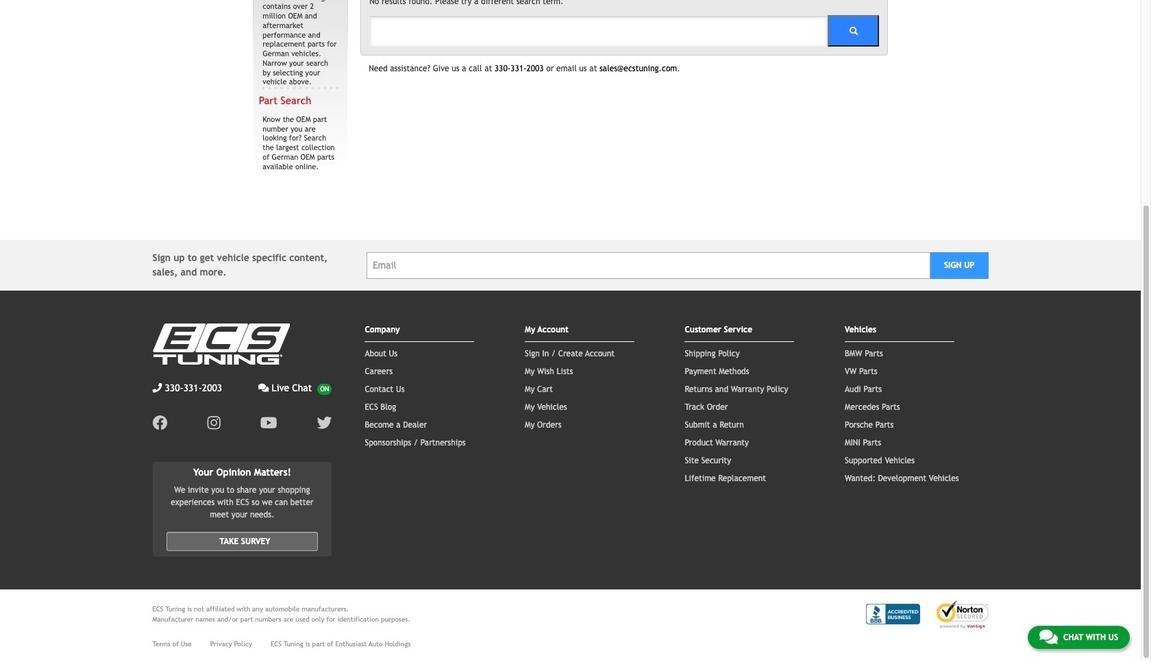 Task type: locate. For each thing, give the bounding box(es) containing it.
1 horizontal spatial comments image
[[1040, 629, 1059, 645]]

None text field
[[370, 15, 829, 46]]

Email email field
[[367, 252, 931, 279]]

0 vertical spatial comments image
[[258, 383, 269, 393]]

0 horizontal spatial comments image
[[258, 383, 269, 393]]

phone image
[[153, 383, 162, 393]]

comments image
[[258, 383, 269, 393], [1040, 629, 1059, 645]]

1 vertical spatial comments image
[[1040, 629, 1059, 645]]

facebook logo image
[[153, 416, 168, 431]]



Task type: vqa. For each thing, say whether or not it's contained in the screenshot.
the in Peace of mind on the road means having a full emergency spare wheel and tire kit.
no



Task type: describe. For each thing, give the bounding box(es) containing it.
youtube logo image
[[260, 416, 277, 431]]

ecs tuning image
[[153, 324, 290, 365]]

white image
[[849, 26, 859, 36]]

twitter logo image
[[317, 416, 332, 431]]

instagram logo image
[[207, 416, 221, 431]]



